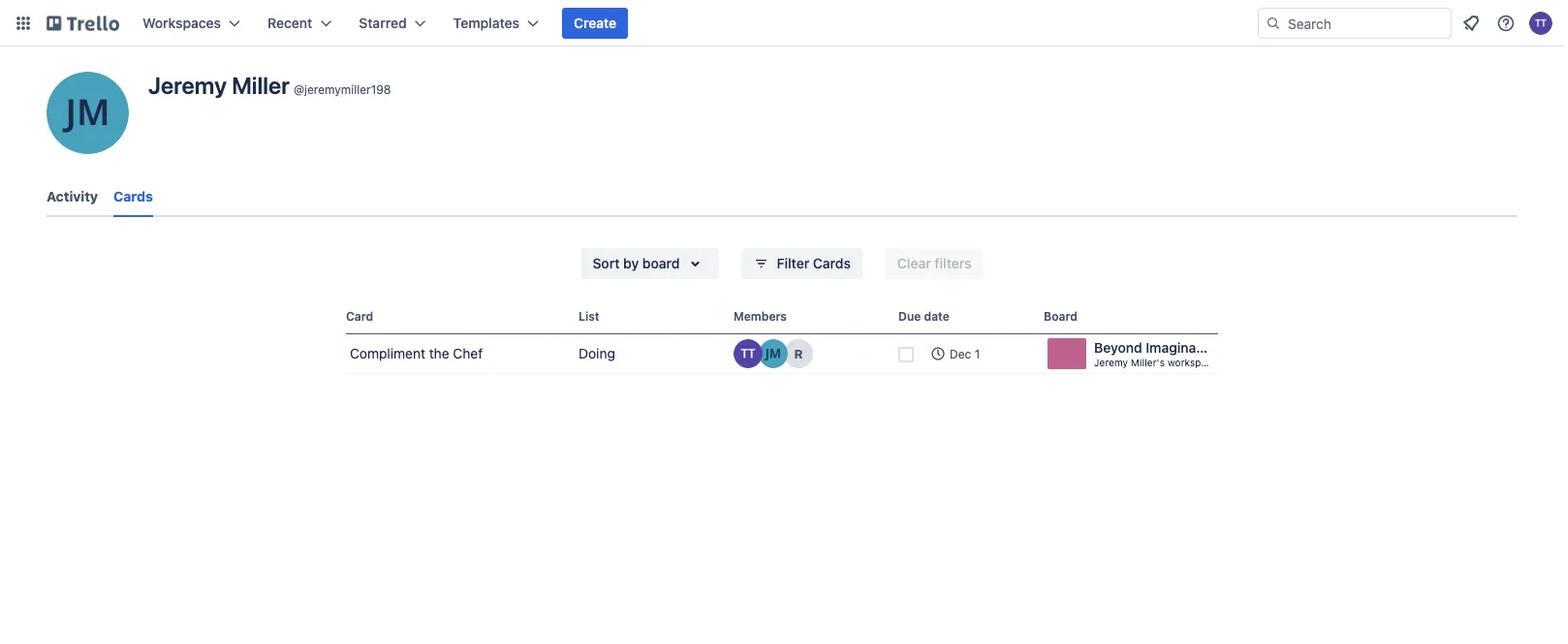 Task type: describe. For each thing, give the bounding box(es) containing it.
miller
[[232, 72, 290, 99]]

1
[[975, 347, 980, 361]]

workspace
[[1168, 357, 1218, 368]]

due
[[899, 309, 921, 323]]

templates
[[453, 15, 520, 31]]

dec
[[950, 347, 971, 361]]

filter
[[777, 255, 810, 271]]

workspaces button
[[131, 8, 252, 39]]

recent
[[268, 15, 312, 31]]

clear filters button
[[886, 248, 983, 279]]

Search field
[[1281, 9, 1451, 38]]

date
[[924, 309, 950, 323]]

@jeremymiller198
[[294, 83, 391, 96]]

0 vertical spatial cards
[[113, 189, 153, 205]]

jeremy miller image
[[47, 72, 129, 154]]

r button
[[784, 339, 813, 368]]

clear filters
[[897, 255, 972, 271]]

r
[[794, 347, 803, 361]]

jeremy miller (jeremymiller198) image
[[759, 339, 788, 368]]

beyond
[[1094, 340, 1142, 356]]

chef
[[453, 346, 483, 362]]

the
[[429, 346, 449, 362]]

by
[[623, 255, 639, 271]]

0 horizontal spatial jeremy
[[148, 72, 227, 99]]

rubyanndersson (rubyanndersson) image
[[784, 339, 813, 368]]

clear
[[897, 255, 931, 271]]

jeremy inside beyond imagination jeremy miller's workspace
[[1094, 357, 1128, 368]]

beyond imagination jeremy miller's workspace
[[1094, 340, 1221, 368]]

primary element
[[0, 0, 1564, 47]]

open information menu image
[[1497, 14, 1516, 33]]

sort by board
[[593, 255, 680, 271]]

sort by board button
[[581, 248, 719, 279]]



Task type: vqa. For each thing, say whether or not it's contained in the screenshot.
workspace
yes



Task type: locate. For each thing, give the bounding box(es) containing it.
terry turtle (terryturtle) image right open information menu icon at the right top of page
[[1530, 12, 1553, 35]]

search image
[[1266, 16, 1281, 31]]

workspaces
[[142, 15, 221, 31]]

cards right activity
[[113, 189, 153, 205]]

compliment the chef link
[[346, 334, 571, 373]]

filter cards
[[777, 255, 851, 271]]

compliment the chef
[[350, 346, 483, 362]]

cards inside button
[[813, 255, 851, 271]]

activity
[[47, 189, 98, 205]]

filters
[[935, 255, 972, 271]]

doing
[[579, 346, 615, 362]]

jeremy miller @jeremymiller198
[[148, 72, 391, 99]]

0 notifications image
[[1460, 12, 1483, 35]]

0 vertical spatial jeremy
[[148, 72, 227, 99]]

create
[[574, 15, 617, 31]]

imagination
[[1146, 340, 1221, 356]]

terry turtle (terryturtle) image down members
[[734, 339, 763, 368]]

cards link
[[113, 179, 153, 217]]

members
[[734, 309, 787, 323]]

jeremy down beyond
[[1094, 357, 1128, 368]]

1 vertical spatial cards
[[813, 255, 851, 271]]

1 horizontal spatial cards
[[813, 255, 851, 271]]

starred button
[[347, 8, 438, 39]]

starred
[[359, 15, 407, 31]]

0 horizontal spatial cards
[[113, 189, 153, 205]]

0 horizontal spatial terry turtle (terryturtle) image
[[734, 339, 763, 368]]

jeremy
[[148, 72, 227, 99], [1094, 357, 1128, 368]]

miller's
[[1131, 357, 1165, 368]]

dec 1
[[950, 347, 980, 361]]

terry turtle (terryturtle) image
[[1530, 12, 1553, 35], [734, 339, 763, 368]]

sort
[[593, 255, 620, 271]]

compliment
[[350, 346, 425, 362]]

board
[[643, 255, 680, 271]]

1 vertical spatial terry turtle (terryturtle) image
[[734, 339, 763, 368]]

cards right filter
[[813, 255, 851, 271]]

templates button
[[442, 8, 551, 39]]

1 vertical spatial jeremy
[[1094, 357, 1128, 368]]

1 horizontal spatial jeremy
[[1094, 357, 1128, 368]]

board
[[1044, 309, 1078, 323]]

back to home image
[[47, 8, 119, 39]]

filter cards button
[[742, 248, 863, 279]]

recent button
[[256, 8, 343, 39]]

jeremy down workspaces dropdown button
[[148, 72, 227, 99]]

create button
[[562, 8, 628, 39]]

activity link
[[47, 179, 98, 214]]

due date
[[899, 309, 950, 323]]

list
[[579, 309, 600, 323]]

0 vertical spatial terry turtle (terryturtle) image
[[1530, 12, 1553, 35]]

card
[[346, 309, 373, 323]]

1 horizontal spatial terry turtle (terryturtle) image
[[1530, 12, 1553, 35]]

cards
[[113, 189, 153, 205], [813, 255, 851, 271]]



